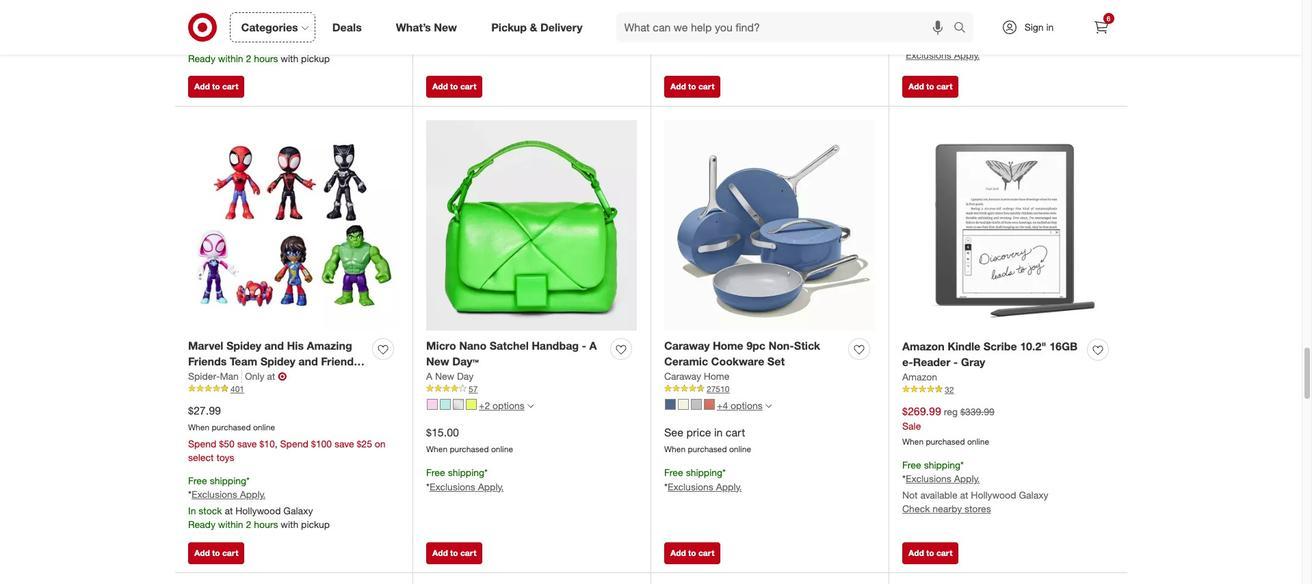 Task type: vqa. For each thing, say whether or not it's contained in the screenshot.
rightmost and
yes



Task type: describe. For each thing, give the bounding box(es) containing it.
$50
[[219, 438, 235, 450]]

+4 options
[[717, 400, 763, 412]]

cart inside see price in cart when purchased online
[[726, 426, 745, 440]]

32
[[945, 385, 954, 395]]

deals link
[[321, 12, 379, 42]]

options for online
[[493, 400, 525, 412]]

check
[[902, 504, 930, 515]]

cookware
[[711, 355, 764, 369]]

exclusive)
[[188, 386, 240, 400]]

gray
[[961, 356, 985, 369]]

not
[[902, 490, 918, 502]]

home for caraway home
[[704, 371, 730, 382]]

in inside see price in cart when purchased online
[[714, 426, 723, 440]]

only
[[245, 371, 264, 382]]

7pk
[[280, 371, 299, 384]]

2 with from the top
[[281, 520, 298, 531]]

micro nano satchel handbag - a new day™ link
[[426, 339, 605, 370]]

2 spend from the left
[[280, 438, 308, 450]]

at inside spider-man only at ¬
[[267, 371, 275, 382]]

when inside see price in cart when purchased online
[[664, 445, 686, 455]]

a new day
[[426, 371, 474, 382]]

$269.99 reg $339.99 sale when purchased online
[[902, 405, 995, 447]]

amazon link
[[902, 371, 937, 384]]

0 vertical spatial spidey
[[226, 339, 261, 353]]

sign in
[[1025, 21, 1054, 33]]

401
[[231, 384, 244, 395]]

$27.99
[[188, 404, 221, 418]]

caraway for caraway home
[[664, 371, 701, 382]]

pickup & delivery link
[[480, 12, 600, 42]]

search button
[[947, 12, 980, 45]]

amazon kindle scribe 10.2" 16gb e-reader - gray link
[[902, 339, 1082, 371]]

a new day link
[[426, 370, 474, 384]]

+2 options
[[479, 400, 525, 412]]

+4
[[717, 400, 728, 412]]

perracotta image
[[704, 399, 715, 410]]

6 link
[[1086, 12, 1116, 42]]

$15.00 when purchased online
[[426, 426, 513, 455]]

1 with from the top
[[281, 52, 298, 64]]

new for what's
[[434, 20, 457, 34]]

purchased inside $269.99 reg $339.99 sale when purchased online
[[926, 437, 965, 447]]

nano
[[459, 339, 487, 353]]

- inside micro nano satchel handbag - a new day™
[[582, 339, 586, 353]]

spider-
[[188, 371, 220, 382]]

¬
[[278, 370, 287, 384]]

$25
[[357, 438, 372, 450]]

1 2 from the top
[[246, 52, 251, 64]]

all colors + 2 more colors image
[[527, 404, 533, 410]]

day
[[457, 371, 474, 382]]

amazon for amazon kindle scribe 10.2" 16gb e-reader - gray
[[902, 340, 945, 354]]

2 2 from the top
[[246, 520, 251, 531]]

10.2"
[[1020, 340, 1047, 354]]

options for cart
[[731, 400, 763, 412]]

2 pickup from the top
[[301, 520, 330, 531]]

32 link
[[902, 384, 1114, 396]]

nearby
[[933, 504, 962, 515]]

his
[[287, 339, 304, 353]]

figure
[[188, 371, 221, 384]]

online inside $15.00 when purchased online
[[491, 445, 513, 455]]

categories link
[[230, 12, 315, 42]]

sign
[[1025, 21, 1044, 33]]

+2
[[479, 400, 490, 412]]

search
[[947, 22, 980, 35]]

purchased inside see price in cart when purchased online
[[688, 445, 727, 455]]

1 pickup from the top
[[301, 52, 330, 64]]

2 hours from the top
[[254, 520, 278, 531]]

all colors + 4 more colors image
[[765, 404, 772, 410]]

2 stock from the top
[[199, 506, 222, 518]]

2 in from the top
[[188, 506, 196, 518]]

27510
[[707, 384, 730, 395]]

(target
[[302, 371, 338, 384]]

toys
[[216, 452, 234, 464]]

&
[[530, 20, 537, 34]]

yellow image
[[466, 399, 477, 410]]

galaxy for amazon kindle scribe 10.2" 16gb e-reader - gray
[[1019, 490, 1048, 502]]

when purchased online
[[902, 13, 989, 23]]

spider-man link
[[188, 370, 242, 384]]

pickup & delivery
[[491, 20, 583, 34]]

16gb
[[1050, 340, 1078, 354]]

401 link
[[188, 384, 399, 396]]

sign in link
[[990, 12, 1075, 42]]

stores
[[965, 504, 991, 515]]

0 vertical spatial galaxy
[[283, 39, 313, 50]]

ceramic
[[664, 355, 708, 369]]

2 save from the left
[[334, 438, 354, 450]]

micro nano satchel handbag - a new day™
[[426, 339, 597, 369]]

pickup
[[491, 20, 527, 34]]

1 within from the top
[[218, 52, 243, 64]]

marvel spidey and his amazing friends team spidey and friends figure collection 7pk (target exclusive) link
[[188, 339, 367, 400]]

deals
[[332, 20, 362, 34]]

reader
[[913, 356, 951, 369]]

2 within from the top
[[218, 520, 243, 531]]

$15.00
[[426, 426, 459, 440]]

day™
[[452, 355, 479, 369]]

available
[[920, 490, 958, 502]]

amazing
[[307, 339, 352, 353]]

free inside free shipping * * exclusions apply. not available at hollywood galaxy check nearby stores
[[902, 460, 921, 471]]

0 vertical spatial hollywood
[[236, 39, 281, 50]]

1 stock from the top
[[199, 39, 222, 50]]

new inside micro nano satchel handbag - a new day™
[[426, 355, 449, 369]]

galaxy for marvel spidey and his amazing friends team spidey and friends figure collection 7pk (target exclusive)
[[283, 506, 313, 518]]

$27.99 when purchased online spend $50 save $10, spend $100 save $25 on select toys
[[188, 404, 386, 464]]

satchel
[[490, 339, 529, 353]]

all colors + 2 more colors element
[[527, 402, 533, 410]]

+4 options button
[[659, 395, 778, 417]]



Task type: locate. For each thing, give the bounding box(es) containing it.
home for caraway home 9pc non-stick ceramic cookware set
[[713, 339, 744, 353]]

1 vertical spatial amazon
[[902, 371, 937, 383]]

when inside $15.00 when purchased online
[[426, 445, 448, 455]]

0 horizontal spatial a
[[426, 371, 432, 382]]

amazon down reader
[[902, 371, 937, 383]]

within down toys
[[218, 520, 243, 531]]

price
[[687, 426, 711, 440]]

spend
[[188, 438, 216, 450], [280, 438, 308, 450]]

2 caraway from the top
[[664, 371, 701, 382]]

1 horizontal spatial and
[[298, 355, 318, 369]]

1 vertical spatial -
[[954, 356, 958, 369]]

0 horizontal spatial save
[[237, 438, 257, 450]]

a up light pink image
[[426, 371, 432, 382]]

2
[[246, 52, 251, 64], [246, 520, 251, 531]]

marvel spidey and his amazing friends team spidey and friends figure collection 7pk (target exclusive)
[[188, 339, 360, 400]]

home inside caraway home 9pc non-stick ceramic cookware set
[[713, 339, 744, 353]]

what's
[[396, 20, 431, 34]]

collection
[[224, 371, 277, 384]]

caraway home 9pc non-stick ceramic cookware set image
[[664, 120, 875, 331], [664, 120, 875, 331]]

2 options from the left
[[731, 400, 763, 412]]

1 horizontal spatial -
[[954, 356, 958, 369]]

delivery
[[540, 20, 583, 34]]

in inside 'link'
[[1046, 21, 1054, 33]]

at
[[225, 39, 233, 50], [267, 371, 275, 382], [960, 490, 968, 502], [225, 506, 233, 518]]

a inside a new day link
[[426, 371, 432, 382]]

0 vertical spatial -
[[582, 339, 586, 353]]

amazon inside amazon kindle scribe 10.2" 16gb e-reader - gray
[[902, 340, 945, 354]]

new for a
[[435, 371, 454, 382]]

marvel spidey and his amazing friends team spidey and friends figure collection 7pk (target exclusive) image
[[188, 120, 399, 331], [188, 120, 399, 331]]

in
[[188, 39, 196, 50], [188, 506, 196, 518]]

spidey up team
[[226, 339, 261, 353]]

exclusions apply. button
[[192, 22, 266, 35], [668, 22, 742, 35], [906, 49, 980, 62], [906, 473, 980, 487], [430, 481, 504, 494], [668, 481, 742, 494], [192, 489, 266, 502]]

1 horizontal spatial friends
[[321, 355, 360, 369]]

1 horizontal spatial spend
[[280, 438, 308, 450]]

online down +4 options at the bottom of page
[[729, 445, 751, 455]]

when down $15.00
[[426, 445, 448, 455]]

1 vertical spatial in
[[188, 506, 196, 518]]

0 vertical spatial caraway
[[664, 339, 710, 353]]

1 vertical spatial stock
[[199, 506, 222, 518]]

see price in cart when purchased online
[[664, 426, 751, 455]]

purchased inside $15.00 when purchased online
[[450, 445, 489, 455]]

0 vertical spatial 2
[[246, 52, 251, 64]]

marvel
[[188, 339, 223, 353]]

57
[[469, 384, 478, 395]]

2 amazon from the top
[[902, 371, 937, 383]]

0 vertical spatial pickup
[[301, 52, 330, 64]]

amazon kindle scribe 10.2" 16gb e-reader - gray
[[902, 340, 1078, 369]]

1 vertical spatial 2
[[246, 520, 251, 531]]

2 friends from the left
[[321, 355, 360, 369]]

$10,
[[259, 438, 277, 450]]

1 in from the top
[[188, 39, 196, 50]]

0 vertical spatial ready
[[188, 52, 215, 64]]

caraway home 9pc non-stick ceramic cookware set
[[664, 339, 820, 369]]

options left all colors + 2 more colors element
[[493, 400, 525, 412]]

team
[[230, 355, 257, 369]]

0 vertical spatial in
[[1046, 21, 1054, 33]]

new down micro
[[426, 355, 449, 369]]

caraway down ceramic
[[664, 371, 701, 382]]

save
[[237, 438, 257, 450], [334, 438, 354, 450]]

27510 link
[[664, 384, 875, 396]]

when down the see
[[664, 445, 686, 455]]

+2 options button
[[421, 395, 540, 417]]

save right '$50'
[[237, 438, 257, 450]]

all colors + 4 more colors element
[[765, 402, 772, 410]]

sale
[[902, 421, 921, 432]]

1 save from the left
[[237, 438, 257, 450]]

1 vertical spatial with
[[281, 520, 298, 531]]

0 vertical spatial within
[[218, 52, 243, 64]]

shipping
[[210, 8, 246, 20], [686, 8, 723, 20], [924, 35, 961, 47], [924, 460, 961, 471], [448, 467, 484, 479], [686, 467, 723, 479], [210, 475, 246, 487]]

1 vertical spatial in
[[714, 426, 723, 440]]

0 horizontal spatial and
[[264, 339, 284, 353]]

hollywood up stores
[[971, 490, 1016, 502]]

hollywood inside free shipping * * exclusions apply. not available at hollywood galaxy check nearby stores
[[971, 490, 1016, 502]]

amazon up reader
[[902, 340, 945, 354]]

hollywood
[[236, 39, 281, 50], [971, 490, 1016, 502], [236, 506, 281, 518]]

free
[[188, 8, 207, 20], [664, 8, 683, 20], [902, 35, 921, 47], [902, 460, 921, 471], [426, 467, 445, 479], [664, 467, 683, 479], [188, 475, 207, 487]]

save left $25
[[334, 438, 354, 450]]

0 horizontal spatial friends
[[188, 355, 227, 369]]

1 vertical spatial new
[[426, 355, 449, 369]]

hollywood for amazon kindle scribe 10.2" 16gb e-reader - gray
[[971, 490, 1016, 502]]

online left sign in 'link'
[[967, 13, 989, 23]]

new right "what's"
[[434, 20, 457, 34]]

add
[[194, 82, 210, 92], [432, 82, 448, 92], [670, 82, 686, 92], [909, 82, 924, 92], [194, 549, 210, 559], [432, 549, 448, 559], [670, 549, 686, 559], [909, 549, 924, 559]]

a inside micro nano satchel handbag - a new day™
[[589, 339, 597, 353]]

1 options from the left
[[493, 400, 525, 412]]

stock down the select
[[199, 506, 222, 518]]

non-
[[769, 339, 794, 353]]

1 amazon from the top
[[902, 340, 945, 354]]

micro nano satchel handbag - a new day™ image
[[426, 120, 637, 331], [426, 120, 637, 331]]

1 horizontal spatial save
[[334, 438, 354, 450]]

see
[[664, 426, 684, 440]]

spidey up '¬'
[[260, 355, 295, 369]]

friends
[[188, 355, 227, 369], [321, 355, 360, 369]]

amazon kindle scribe 10.2" 16gb e-reader - gray image
[[902, 120, 1114, 332], [902, 120, 1114, 332]]

ready
[[188, 52, 215, 64], [188, 520, 215, 531]]

silver image
[[453, 399, 464, 410]]

caraway inside caraway home 9pc non-stick ceramic cookware set
[[664, 339, 710, 353]]

1 vertical spatial and
[[298, 355, 318, 369]]

0 vertical spatial amazon
[[902, 340, 945, 354]]

when left the 'search'
[[902, 13, 924, 23]]

0 vertical spatial and
[[264, 339, 284, 353]]

a
[[589, 339, 597, 353], [426, 371, 432, 382]]

0 vertical spatial free shipping * * exclusions apply. in stock at  hollywood galaxy ready within 2 hours with pickup
[[188, 8, 330, 64]]

what's new
[[396, 20, 457, 34]]

2 vertical spatial hollywood
[[236, 506, 281, 518]]

2 ready from the top
[[188, 520, 215, 531]]

1 horizontal spatial in
[[1046, 21, 1054, 33]]

1 vertical spatial hours
[[254, 520, 278, 531]]

hours
[[254, 52, 278, 64], [254, 520, 278, 531]]

0 vertical spatial a
[[589, 339, 597, 353]]

spend up the select
[[188, 438, 216, 450]]

and up (target
[[298, 355, 318, 369]]

at inside free shipping * * exclusions apply. not available at hollywood galaxy check nearby stores
[[960, 490, 968, 502]]

1 vertical spatial hollywood
[[971, 490, 1016, 502]]

a right handbag
[[589, 339, 597, 353]]

in
[[1046, 21, 1054, 33], [714, 426, 723, 440]]

- inside amazon kindle scribe 10.2" 16gb e-reader - gray
[[954, 356, 958, 369]]

$339.99
[[961, 406, 995, 418]]

online inside $27.99 when purchased online spend $50 save $10, spend $100 save $25 on select toys
[[253, 423, 275, 433]]

apply.
[[240, 22, 266, 34], [716, 22, 742, 34], [954, 49, 980, 61], [954, 474, 980, 485], [478, 481, 504, 493], [716, 481, 742, 493], [240, 489, 266, 501]]

caraway for caraway home 9pc non-stick ceramic cookware set
[[664, 339, 710, 353]]

What can we help you find? suggestions appear below search field
[[616, 12, 957, 42]]

1 vertical spatial free shipping * * exclusions apply. in stock at  hollywood galaxy ready within 2 hours with pickup
[[188, 475, 330, 531]]

check nearby stores button
[[902, 503, 991, 517]]

select
[[188, 452, 214, 464]]

spider-man only at ¬
[[188, 370, 287, 384]]

1 horizontal spatial options
[[731, 400, 763, 412]]

exclusions inside free shipping * * exclusions apply. not available at hollywood galaxy check nearby stores
[[906, 474, 952, 485]]

1 spend from the left
[[188, 438, 216, 450]]

kindle
[[948, 340, 981, 354]]

galaxy
[[283, 39, 313, 50], [1019, 490, 1048, 502], [283, 506, 313, 518]]

light blue image
[[440, 399, 451, 410]]

9pc
[[747, 339, 766, 353]]

when
[[902, 13, 924, 23], [188, 423, 209, 433], [902, 437, 924, 447], [426, 445, 448, 455], [664, 445, 686, 455]]

online inside $269.99 reg $339.99 sale when purchased online
[[967, 437, 989, 447]]

1 free shipping * * exclusions apply. in stock at  hollywood galaxy ready within 2 hours with pickup from the top
[[188, 8, 330, 64]]

0 vertical spatial with
[[281, 52, 298, 64]]

spend right '$10,'
[[280, 438, 308, 450]]

- left gray
[[954, 356, 958, 369]]

0 horizontal spatial options
[[493, 400, 525, 412]]

free shipping * * exclusions apply.
[[664, 8, 742, 34], [902, 35, 980, 61], [426, 467, 504, 493], [664, 467, 742, 493]]

friends up spider-
[[188, 355, 227, 369]]

spidey
[[226, 339, 261, 353], [260, 355, 295, 369]]

caraway home 9pc non-stick ceramic cookware set link
[[664, 339, 843, 370]]

0 horizontal spatial spend
[[188, 438, 216, 450]]

1 vertical spatial spidey
[[260, 355, 295, 369]]

online inside see price in cart when purchased online
[[729, 445, 751, 455]]

on
[[375, 438, 386, 450]]

1 vertical spatial within
[[218, 520, 243, 531]]

1 vertical spatial caraway
[[664, 371, 701, 382]]

0 vertical spatial hours
[[254, 52, 278, 64]]

when down sale
[[902, 437, 924, 447]]

online up '$10,'
[[253, 423, 275, 433]]

free shipping * * exclusions apply. not available at hollywood galaxy check nearby stores
[[902, 460, 1048, 515]]

new
[[434, 20, 457, 34], [426, 355, 449, 369], [435, 371, 454, 382]]

- right handbag
[[582, 339, 586, 353]]

cream image
[[678, 399, 689, 410]]

1 vertical spatial ready
[[188, 520, 215, 531]]

purchased inside $27.99 when purchased online spend $50 save $10, spend $100 save $25 on select toys
[[212, 423, 251, 433]]

1 hours from the top
[[254, 52, 278, 64]]

0 horizontal spatial -
[[582, 339, 586, 353]]

online down $339.99 at bottom right
[[967, 437, 989, 447]]

57 link
[[426, 384, 637, 396]]

slate image
[[665, 399, 676, 410]]

to
[[212, 82, 220, 92], [450, 82, 458, 92], [688, 82, 696, 92], [926, 82, 934, 92], [212, 549, 220, 559], [450, 549, 458, 559], [688, 549, 696, 559], [926, 549, 934, 559]]

1 vertical spatial pickup
[[301, 520, 330, 531]]

1 horizontal spatial a
[[589, 339, 597, 353]]

0 vertical spatial in
[[188, 39, 196, 50]]

1 vertical spatial a
[[426, 371, 432, 382]]

scribe
[[984, 340, 1017, 354]]

apply. inside free shipping * * exclusions apply. not available at hollywood galaxy check nearby stores
[[954, 474, 980, 485]]

1 vertical spatial home
[[704, 371, 730, 382]]

hollywood down categories
[[236, 39, 281, 50]]

home
[[713, 339, 744, 353], [704, 371, 730, 382]]

new left the day
[[435, 371, 454, 382]]

caraway up ceramic
[[664, 339, 710, 353]]

man
[[220, 371, 239, 382]]

gray image
[[691, 399, 702, 410]]

hollywood down '$10,'
[[236, 506, 281, 518]]

caraway
[[664, 339, 710, 353], [664, 371, 701, 382]]

0 horizontal spatial in
[[714, 426, 723, 440]]

and
[[264, 339, 284, 353], [298, 355, 318, 369]]

stick
[[794, 339, 820, 353]]

$269.99
[[902, 405, 941, 419]]

2 vertical spatial galaxy
[[283, 506, 313, 518]]

*
[[246, 8, 250, 20], [723, 8, 726, 20], [188, 22, 192, 34], [664, 22, 668, 34], [961, 35, 964, 47], [902, 49, 906, 61], [961, 460, 964, 471], [484, 467, 488, 479], [723, 467, 726, 479], [902, 474, 906, 485], [246, 475, 250, 487], [426, 481, 430, 493], [664, 481, 668, 493], [188, 489, 192, 501]]

2 free shipping * * exclusions apply. in stock at  hollywood galaxy ready within 2 hours with pickup from the top
[[188, 475, 330, 531]]

when inside $269.99 reg $339.99 sale when purchased online
[[902, 437, 924, 447]]

friends down amazing
[[321, 355, 360, 369]]

-
[[582, 339, 586, 353], [954, 356, 958, 369]]

home up '27510'
[[704, 371, 730, 382]]

galaxy inside free shipping * * exclusions apply. not available at hollywood galaxy check nearby stores
[[1019, 490, 1048, 502]]

online down +2 options
[[491, 445, 513, 455]]

handbag
[[532, 339, 579, 353]]

within
[[218, 52, 243, 64], [218, 520, 243, 531]]

hollywood for marvel spidey and his amazing friends team spidey and friends figure collection 7pk (target exclusive)
[[236, 506, 281, 518]]

0 vertical spatial new
[[434, 20, 457, 34]]

$100
[[311, 438, 332, 450]]

set
[[768, 355, 785, 369]]

1 vertical spatial galaxy
[[1019, 490, 1048, 502]]

within down categories
[[218, 52, 243, 64]]

and left his
[[264, 339, 284, 353]]

0 vertical spatial stock
[[199, 39, 222, 50]]

in right price
[[714, 426, 723, 440]]

amazon for amazon
[[902, 371, 937, 383]]

1 friends from the left
[[188, 355, 227, 369]]

2 vertical spatial new
[[435, 371, 454, 382]]

1 ready from the top
[[188, 52, 215, 64]]

light pink image
[[427, 399, 438, 410]]

reg
[[944, 406, 958, 418]]

0 vertical spatial home
[[713, 339, 744, 353]]

in right sign
[[1046, 21, 1054, 33]]

categories
[[241, 20, 298, 34]]

options left all colors + 4 more colors element
[[731, 400, 763, 412]]

1 caraway from the top
[[664, 339, 710, 353]]

caraway home link
[[664, 370, 730, 384]]

e-
[[902, 356, 913, 369]]

shipping inside free shipping * * exclusions apply. not available at hollywood galaxy check nearby stores
[[924, 460, 961, 471]]

stock left categories link
[[199, 39, 222, 50]]

caraway home
[[664, 371, 730, 382]]

home up cookware
[[713, 339, 744, 353]]

when down $27.99
[[188, 423, 209, 433]]

when inside $27.99 when purchased online spend $50 save $10, spend $100 save $25 on select toys
[[188, 423, 209, 433]]

options
[[493, 400, 525, 412], [731, 400, 763, 412]]



